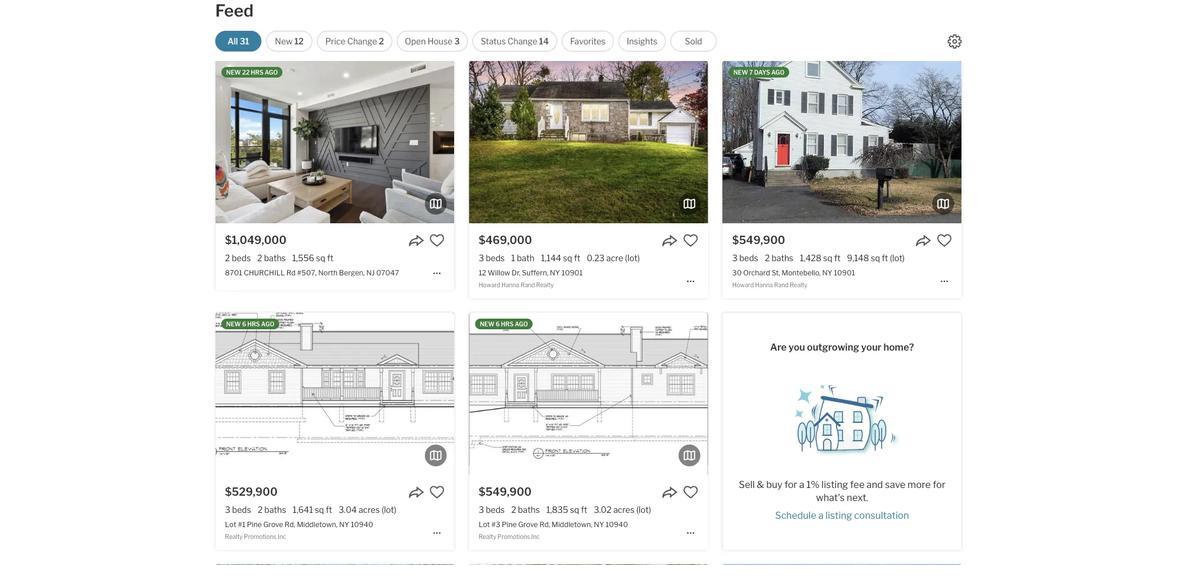 Task type: locate. For each thing, give the bounding box(es) containing it.
0 horizontal spatial rd,
[[285, 520, 295, 529]]

1,428 sq ft
[[800, 253, 841, 263]]

3 beds up #3
[[479, 505, 505, 515]]

1 horizontal spatial 6
[[496, 320, 500, 328]]

2 photo of 12 willow dr, suffern, ny 10901 image from the left
[[708, 61, 947, 223]]

10901 down "1,144 sq ft"
[[562, 268, 583, 277]]

1 horizontal spatial change
[[508, 36, 538, 46]]

1 middletown, from the left
[[297, 520, 338, 529]]

your
[[862, 342, 882, 353]]

middletown, inside lot #1 pine grove rd, middletown, ny 10940 realty promotions inc
[[297, 520, 338, 529]]

a down what's
[[819, 510, 824, 521]]

baths left 1,641
[[265, 505, 286, 515]]

are
[[771, 342, 787, 353]]

ago for 1,556 sq ft
[[265, 69, 278, 76]]

baths for 1,556 sq ft
[[264, 253, 286, 263]]

2 baths for 1,428
[[765, 253, 794, 263]]

promotions for $529,900
[[244, 533, 277, 540]]

ago down the churchill
[[261, 320, 274, 328]]

grove for $529,900
[[263, 520, 283, 529]]

2 left open
[[379, 36, 384, 46]]

listing down what's
[[826, 510, 853, 521]]

hanna for $549,900
[[755, 281, 773, 288]]

favorite button checkbox for $1,049,000
[[430, 233, 445, 248]]

baths
[[264, 253, 286, 263], [772, 253, 794, 263], [265, 505, 286, 515], [518, 505, 540, 515]]

change for 2
[[347, 36, 377, 46]]

lot for $529,900
[[225, 520, 236, 529]]

1 favorite button image from the left
[[430, 233, 445, 248]]

2 baths down $529,900
[[258, 505, 286, 515]]

sq right 9,148
[[871, 253, 880, 263]]

30 orchard st, montebello, ny 10901 howard hanna rand realty
[[733, 268, 855, 288]]

0 vertical spatial $549,900
[[733, 233, 786, 246]]

pine inside lot #3 pine grove rd, middletown, ny 10940 realty promotions inc
[[502, 520, 517, 529]]

lot left #3
[[479, 520, 490, 529]]

realty down suffern,
[[536, 281, 554, 288]]

grove right #3
[[518, 520, 538, 529]]

open
[[405, 36, 426, 46]]

howard down the 30
[[733, 281, 754, 288]]

10901
[[562, 268, 583, 277], [834, 268, 855, 277]]

listing
[[822, 479, 848, 491], [826, 510, 853, 521]]

an image of a house image
[[783, 376, 902, 456]]

baths up st,
[[772, 253, 794, 263]]

3 beds for 1,641 sq ft
[[225, 505, 251, 515]]

1 horizontal spatial lot
[[479, 520, 490, 529]]

10901 for $469,000
[[562, 268, 583, 277]]

1 horizontal spatial $549,900
[[733, 233, 786, 246]]

and
[[867, 479, 883, 491]]

home?
[[884, 342, 914, 353]]

ny down "3.04"
[[339, 520, 349, 529]]

rand
[[521, 281, 535, 288], [774, 281, 789, 288]]

ft left 0.23
[[574, 253, 581, 263]]

rd, inside lot #3 pine grove rd, middletown, ny 10940 realty promotions inc
[[540, 520, 550, 529]]

sq right 1,641
[[315, 505, 324, 515]]

middletown,
[[297, 520, 338, 529], [552, 520, 593, 529]]

beds up orchard
[[740, 253, 759, 263]]

1 horizontal spatial favorite button image
[[937, 233, 952, 248]]

promotions down #3
[[498, 533, 530, 540]]

ft for 1,428 sq ft
[[835, 253, 841, 263]]

photo of lot #1 pine grove rd, middletown, ny 10940 image
[[216, 313, 454, 475], [454, 313, 693, 475]]

1 horizontal spatial 12
[[479, 268, 486, 277]]

0 horizontal spatial 6
[[242, 320, 246, 328]]

1 hanna from the left
[[502, 281, 520, 288]]

rand down st,
[[774, 281, 789, 288]]

10940 inside lot #1 pine grove rd, middletown, ny 10940 realty promotions inc
[[351, 520, 373, 529]]

0 vertical spatial listing
[[822, 479, 848, 491]]

0 horizontal spatial inc
[[278, 533, 286, 540]]

favorite button checkbox for $529,900
[[430, 485, 445, 500]]

1 promotions from the left
[[244, 533, 277, 540]]

1,835 sq ft
[[547, 505, 588, 515]]

2 inside price change radio
[[379, 36, 384, 46]]

acres right "3.04"
[[359, 505, 380, 515]]

New radio
[[266, 31, 313, 52]]

ago for 1,428 sq ft
[[772, 69, 785, 76]]

1 change from the left
[[347, 36, 377, 46]]

0 vertical spatial 12
[[294, 36, 304, 46]]

2 photo of lot #3 pine grove rd, middletown, ny 10940 image from the left
[[708, 313, 947, 475]]

new 7 days ago
[[734, 69, 785, 76]]

photo of 12 willow dr, suffern, ny 10901 image
[[469, 61, 708, 223], [708, 61, 947, 223]]

beds up #3
[[486, 505, 505, 515]]

lot inside lot #1 pine grove rd, middletown, ny 10940 realty promotions inc
[[225, 520, 236, 529]]

2 promotions from the left
[[498, 533, 530, 540]]

new 22 hrs ago
[[226, 69, 278, 76]]

1 for from the left
[[785, 479, 798, 491]]

favorites
[[570, 36, 606, 46]]

2 grove from the left
[[518, 520, 538, 529]]

sold
[[685, 36, 702, 46]]

for
[[785, 479, 798, 491], [933, 479, 946, 491]]

for right 'buy'
[[785, 479, 798, 491]]

promotions inside lot #3 pine grove rd, middletown, ny 10940 realty promotions inc
[[498, 533, 530, 540]]

grove right the #1
[[263, 520, 283, 529]]

baths for 1,835 sq ft
[[518, 505, 540, 515]]

sq for 1,835
[[570, 505, 579, 515]]

north
[[318, 268, 338, 277]]

2 howard from the left
[[733, 281, 754, 288]]

ft right 9,148
[[882, 253, 889, 263]]

0 horizontal spatial pine
[[247, 520, 262, 529]]

3 for 1,641 sq ft
[[225, 505, 230, 515]]

3 beds
[[479, 253, 505, 263], [733, 253, 759, 263], [225, 505, 251, 515], [479, 505, 505, 515]]

hrs down the 12 willow dr, suffern, ny 10901 howard hanna rand realty
[[501, 320, 514, 328]]

rd, inside lot #1 pine grove rd, middletown, ny 10940 realty promotions inc
[[285, 520, 295, 529]]

ago
[[265, 69, 278, 76], [772, 69, 785, 76], [261, 320, 274, 328], [515, 320, 528, 328]]

2 up "8701"
[[225, 253, 230, 263]]

rd, down the 1,835
[[540, 520, 550, 529]]

status
[[481, 36, 506, 46]]

howard for $469,000
[[479, 281, 500, 288]]

willow
[[488, 268, 510, 277]]

howard down willow
[[479, 281, 500, 288]]

change
[[347, 36, 377, 46], [508, 36, 538, 46]]

1 lot from the left
[[225, 520, 236, 529]]

lot #1 pine grove rd, middletown, ny 10940 realty promotions inc
[[225, 520, 373, 540]]

change right price
[[347, 36, 377, 46]]

lot inside lot #3 pine grove rd, middletown, ny 10940 realty promotions inc
[[479, 520, 490, 529]]

ago right 22
[[265, 69, 278, 76]]

rand for $469,000
[[521, 281, 535, 288]]

3 beds for 1,144 sq ft
[[479, 253, 505, 263]]

hrs for $529,900
[[247, 320, 260, 328]]

0 horizontal spatial grove
[[263, 520, 283, 529]]

1 grove from the left
[[263, 520, 283, 529]]

realty down the #1
[[225, 533, 243, 540]]

rd,
[[285, 520, 295, 529], [540, 520, 550, 529]]

hanna down orchard
[[755, 281, 773, 288]]

new for 1,428 sq ft
[[734, 69, 748, 76]]

new 6 hrs ago down willow
[[480, 320, 528, 328]]

1 vertical spatial 12
[[479, 268, 486, 277]]

pine for $529,900
[[247, 520, 262, 529]]

pine
[[247, 520, 262, 529], [502, 520, 517, 529]]

10901 for $549,900
[[834, 268, 855, 277]]

rd
[[287, 268, 296, 277]]

beds for 1,144 sq ft
[[486, 253, 505, 263]]

2 new 6 hrs ago from the left
[[480, 320, 528, 328]]

1 horizontal spatial rand
[[774, 281, 789, 288]]

acres
[[359, 505, 380, 515], [614, 505, 635, 515]]

favorite button image
[[430, 233, 445, 248], [937, 233, 952, 248]]

hrs right 22
[[251, 69, 263, 76]]

acres right 3.02
[[614, 505, 635, 515]]

2 change from the left
[[508, 36, 538, 46]]

2 rand from the left
[[774, 281, 789, 288]]

2 down $529,900
[[258, 505, 263, 515]]

0 horizontal spatial acres
[[359, 505, 380, 515]]

hrs down the churchill
[[247, 320, 260, 328]]

2 left the 1,835
[[511, 505, 516, 515]]

promotions inside lot #1 pine grove rd, middletown, ny 10940 realty promotions inc
[[244, 533, 277, 540]]

2 baths up st,
[[765, 253, 794, 263]]

ft left "3.04"
[[326, 505, 332, 515]]

2 middletown, from the left
[[552, 520, 593, 529]]

2 for 1,556 sq ft
[[257, 253, 262, 263]]

0 horizontal spatial favorite button image
[[430, 233, 445, 248]]

#1
[[238, 520, 246, 529]]

2 favorite button image from the left
[[937, 233, 952, 248]]

ny
[[550, 268, 560, 277], [823, 268, 833, 277], [339, 520, 349, 529], [594, 520, 604, 529]]

photo of 30 orchard st, montebello, ny 10901 image
[[723, 61, 962, 223], [962, 61, 1178, 223]]

1 new 6 hrs ago from the left
[[226, 320, 274, 328]]

1 horizontal spatial acres
[[614, 505, 635, 515]]

new 6 hrs ago down the churchill
[[226, 320, 274, 328]]

option group
[[215, 31, 717, 52]]

3 beds up willow
[[479, 253, 505, 263]]

2 baths for 1,641
[[258, 505, 286, 515]]

1 photo of 30 orchard st, montebello, ny 10901 image from the left
[[723, 61, 962, 223]]

$549,900 up #3
[[479, 485, 532, 498]]

1 rand from the left
[[521, 281, 535, 288]]

6 down "8701"
[[242, 320, 246, 328]]

favorite button image for $469,000
[[683, 233, 699, 248]]

photo of 8701 churchill rd #507, north bergen, nj 07047 image
[[216, 61, 454, 223], [454, 61, 693, 223]]

1 inc from the left
[[278, 533, 286, 540]]

1 horizontal spatial grove
[[518, 520, 538, 529]]

0 horizontal spatial 10901
[[562, 268, 583, 277]]

schedule a listing consultation
[[775, 510, 909, 521]]

hanna down the dr,
[[502, 281, 520, 288]]

lot
[[225, 520, 236, 529], [479, 520, 490, 529]]

next.
[[847, 492, 869, 504]]

what's
[[816, 492, 845, 504]]

inc inside lot #3 pine grove rd, middletown, ny 10940 realty promotions inc
[[532, 533, 540, 540]]

pine right #3
[[502, 520, 517, 529]]

1 horizontal spatial howard
[[733, 281, 754, 288]]

new 12
[[275, 36, 304, 46]]

howard inside the 12 willow dr, suffern, ny 10901 howard hanna rand realty
[[479, 281, 500, 288]]

0 horizontal spatial change
[[347, 36, 377, 46]]

ny down 1,144
[[550, 268, 560, 277]]

ago for 1,835 sq ft
[[515, 320, 528, 328]]

0 horizontal spatial promotions
[[244, 533, 277, 540]]

3.02 acres (lot)
[[594, 505, 651, 515]]

1 10901 from the left
[[562, 268, 583, 277]]

photo of lot #3 pine grove rd, middletown, ny 10940 image
[[469, 313, 708, 475], [708, 313, 947, 475]]

2 inc from the left
[[532, 533, 540, 540]]

0 horizontal spatial middletown,
[[297, 520, 338, 529]]

2 baths
[[257, 253, 286, 263], [765, 253, 794, 263], [258, 505, 286, 515], [511, 505, 540, 515]]

ft for 1,835 sq ft
[[581, 505, 588, 515]]

sq up north
[[316, 253, 325, 263]]

1 howard from the left
[[479, 281, 500, 288]]

0 horizontal spatial rand
[[521, 281, 535, 288]]

Favorites radio
[[562, 31, 614, 52]]

middletown, down the 1,641 sq ft
[[297, 520, 338, 529]]

2 lot from the left
[[479, 520, 490, 529]]

rand inside the 12 willow dr, suffern, ny 10901 howard hanna rand realty
[[521, 281, 535, 288]]

hanna
[[502, 281, 520, 288], [755, 281, 773, 288]]

baths left the 1,835
[[518, 505, 540, 515]]

10940 down 3.02 acres (lot)
[[606, 520, 628, 529]]

sq for 1,144
[[563, 253, 572, 263]]

(lot) right acre
[[625, 253, 640, 263]]

(lot) for $469,000
[[625, 253, 640, 263]]

1 horizontal spatial promotions
[[498, 533, 530, 540]]

0 horizontal spatial new 6 hrs ago
[[226, 320, 274, 328]]

rd, down 1,641
[[285, 520, 295, 529]]

1 10940 from the left
[[351, 520, 373, 529]]

sq right 1,428
[[824, 253, 833, 263]]

12 willow dr, suffern, ny 10901 howard hanna rand realty
[[479, 268, 583, 288]]

8701 churchill rd #507, north bergen, nj 07047
[[225, 268, 399, 277]]

sq right the 1,835
[[570, 505, 579, 515]]

realty down montebello,
[[790, 281, 808, 288]]

1 horizontal spatial middletown,
[[552, 520, 593, 529]]

10901 inside the 12 willow dr, suffern, ny 10901 howard hanna rand realty
[[562, 268, 583, 277]]

10940 down 3.04 acres (lot)
[[351, 520, 373, 529]]

beds up "8701"
[[232, 253, 251, 263]]

0 horizontal spatial $549,900
[[479, 485, 532, 498]]

Price Change radio
[[317, 31, 392, 52]]

change for 14
[[508, 36, 538, 46]]

ft
[[327, 253, 334, 263], [574, 253, 581, 263], [835, 253, 841, 263], [882, 253, 889, 263], [326, 505, 332, 515], [581, 505, 588, 515]]

1 vertical spatial a
[[819, 510, 824, 521]]

favorite button checkbox for $469,000
[[683, 233, 699, 248]]

1 vertical spatial $549,900
[[479, 485, 532, 498]]

ny inside lot #1 pine grove rd, middletown, ny 10940 realty promotions inc
[[339, 520, 349, 529]]

grove inside lot #1 pine grove rd, middletown, ny 10940 realty promotions inc
[[263, 520, 283, 529]]

a left the 1%
[[800, 479, 805, 491]]

hanna inside '30 orchard st, montebello, ny 10901 howard hanna rand realty'
[[755, 281, 773, 288]]

middletown, down 1,835 sq ft
[[552, 520, 593, 529]]

3 beds for 1,835 sq ft
[[479, 505, 505, 515]]

sq right 1,144
[[563, 253, 572, 263]]

1,641 sq ft
[[293, 505, 332, 515]]

ago down the 12 willow dr, suffern, ny 10901 howard hanna rand realty
[[515, 320, 528, 328]]

0 horizontal spatial howard
[[479, 281, 500, 288]]

hanna for $469,000
[[502, 281, 520, 288]]

ft left 3.02
[[581, 505, 588, 515]]

suffern,
[[522, 268, 549, 277]]

beds up willow
[[486, 253, 505, 263]]

rand inside '30 orchard st, montebello, ny 10901 howard hanna rand realty'
[[774, 281, 789, 288]]

6 down willow
[[496, 320, 500, 328]]

grove inside lot #3 pine grove rd, middletown, ny 10940 realty promotions inc
[[518, 520, 538, 529]]

beds for 1,428 sq ft
[[740, 253, 759, 263]]

3
[[454, 36, 460, 46], [479, 253, 484, 263], [733, 253, 738, 263], [225, 505, 230, 515], [479, 505, 484, 515]]

new down "8701"
[[226, 320, 241, 328]]

baths up the churchill
[[264, 253, 286, 263]]

6
[[242, 320, 246, 328], [496, 320, 500, 328]]

favorite button checkbox
[[430, 233, 445, 248], [683, 233, 699, 248], [937, 233, 952, 248], [430, 485, 445, 500]]

1 acres from the left
[[359, 505, 380, 515]]

all
[[228, 36, 238, 46]]

14
[[539, 36, 549, 46]]

churchill
[[244, 268, 285, 277]]

favorite button image
[[683, 233, 699, 248], [430, 485, 445, 500], [683, 485, 699, 500]]

beds up the #1
[[232, 505, 251, 515]]

2 photo of 30 orchard st, montebello, ny 10901 image from the left
[[962, 61, 1178, 223]]

1 horizontal spatial pine
[[502, 520, 517, 529]]

hrs
[[251, 69, 263, 76], [247, 320, 260, 328], [501, 320, 514, 328]]

All radio
[[215, 31, 262, 52]]

ft left 9,148
[[835, 253, 841, 263]]

10901 down 9,148
[[834, 268, 855, 277]]

favorite button image for $529,900
[[430, 485, 445, 500]]

inc inside lot #1 pine grove rd, middletown, ny 10940 realty promotions inc
[[278, 533, 286, 540]]

realty down #3
[[479, 533, 497, 540]]

2 up the churchill
[[257, 253, 262, 263]]

1 horizontal spatial inc
[[532, 533, 540, 540]]

realty inside lot #1 pine grove rd, middletown, ny 10940 realty promotions inc
[[225, 533, 243, 540]]

2 baths left the 1,835
[[511, 505, 540, 515]]

3 beds up the 30
[[733, 253, 759, 263]]

12
[[294, 36, 304, 46], [479, 268, 486, 277]]

3 for 1,835 sq ft
[[479, 505, 484, 515]]

howard inside '30 orchard st, montebello, ny 10901 howard hanna rand realty'
[[733, 281, 754, 288]]

0 vertical spatial a
[[800, 479, 805, 491]]

realty inside lot #3 pine grove rd, middletown, ny 10940 realty promotions inc
[[479, 533, 497, 540]]

for right more
[[933, 479, 946, 491]]

status change 14
[[481, 36, 549, 46]]

0 horizontal spatial 12
[[294, 36, 304, 46]]

dr,
[[512, 268, 521, 277]]

house
[[428, 36, 453, 46]]

2 for from the left
[[933, 479, 946, 491]]

Insights radio
[[619, 31, 666, 52]]

2 pine from the left
[[502, 520, 517, 529]]

grove
[[263, 520, 283, 529], [518, 520, 538, 529]]

1 photo of lot #3 pine grove rd, middletown, ny 10940 image from the left
[[469, 313, 708, 475]]

1 horizontal spatial for
[[933, 479, 946, 491]]

0 horizontal spatial for
[[785, 479, 798, 491]]

12 left willow
[[479, 268, 486, 277]]

baths for 1,641 sq ft
[[265, 505, 286, 515]]

pine right the #1
[[247, 520, 262, 529]]

inc
[[278, 533, 286, 540], [532, 533, 540, 540]]

2 10901 from the left
[[834, 268, 855, 277]]

$549,900 up orchard
[[733, 233, 786, 246]]

1 horizontal spatial hanna
[[755, 281, 773, 288]]

ny down 3.02
[[594, 520, 604, 529]]

new 6 hrs ago
[[226, 320, 274, 328], [480, 320, 528, 328]]

new left 7
[[734, 69, 748, 76]]

change left 14
[[508, 36, 538, 46]]

(lot) right 3.02
[[637, 505, 651, 515]]

2 baths for 1,835
[[511, 505, 540, 515]]

0 horizontal spatial hanna
[[502, 281, 520, 288]]

2 hanna from the left
[[755, 281, 773, 288]]

ny down 1,428 sq ft
[[823, 268, 833, 277]]

beds
[[232, 253, 251, 263], [486, 253, 505, 263], [740, 253, 759, 263], [232, 505, 251, 515], [486, 505, 505, 515]]

1 rd, from the left
[[285, 520, 295, 529]]

new left 22
[[226, 69, 241, 76]]

1 photo of lot #1 pine grove rd, middletown, ny 10940 image from the left
[[216, 313, 454, 475]]

middletown, inside lot #3 pine grove rd, middletown, ny 10940 realty promotions inc
[[552, 520, 593, 529]]

new down willow
[[480, 320, 495, 328]]

3 beds up the #1
[[225, 505, 251, 515]]

promotions down the #1
[[244, 533, 277, 540]]

10940
[[351, 520, 373, 529], [606, 520, 628, 529]]

listing up what's
[[822, 479, 848, 491]]

1 pine from the left
[[247, 520, 262, 529]]

hanna inside the 12 willow dr, suffern, ny 10901 howard hanna rand realty
[[502, 281, 520, 288]]

feed
[[215, 1, 254, 21]]

baths for 1,428 sq ft
[[772, 253, 794, 263]]

nj
[[367, 268, 375, 277]]

0 horizontal spatial 10940
[[351, 520, 373, 529]]

7
[[750, 69, 753, 76]]

&
[[757, 479, 765, 491]]

2 rd, from the left
[[540, 520, 550, 529]]

rand down suffern,
[[521, 281, 535, 288]]

new for 1,556 sq ft
[[226, 69, 241, 76]]

2 6 from the left
[[496, 320, 500, 328]]

2 baths up the churchill
[[257, 253, 286, 263]]

0 horizontal spatial lot
[[225, 520, 236, 529]]

all 31
[[228, 36, 249, 46]]

1 horizontal spatial rd,
[[540, 520, 550, 529]]

1 6 from the left
[[242, 320, 246, 328]]

2 up orchard
[[765, 253, 770, 263]]

middletown, for $549,900
[[552, 520, 593, 529]]

10940 inside lot #3 pine grove rd, middletown, ny 10940 realty promotions inc
[[606, 520, 628, 529]]

ago right days
[[772, 69, 785, 76]]

option group containing all
[[215, 31, 717, 52]]

12 right new at the left of the page
[[294, 36, 304, 46]]

1 horizontal spatial 10940
[[606, 520, 628, 529]]

beds for 1,641 sq ft
[[232, 505, 251, 515]]

ft up north
[[327, 253, 334, 263]]

pine inside lot #1 pine grove rd, middletown, ny 10940 realty promotions inc
[[247, 520, 262, 529]]

#3
[[492, 520, 500, 529]]

(lot) right "3.04"
[[382, 505, 397, 515]]

2 acres from the left
[[614, 505, 635, 515]]

1,428
[[800, 253, 822, 263]]

3 beds for 1,428 sq ft
[[733, 253, 759, 263]]

10901 inside '30 orchard st, montebello, ny 10901 howard hanna rand realty'
[[834, 268, 855, 277]]

2 10940 from the left
[[606, 520, 628, 529]]

ft for 1,641 sq ft
[[326, 505, 332, 515]]

1 horizontal spatial new 6 hrs ago
[[480, 320, 528, 328]]

1 horizontal spatial 10901
[[834, 268, 855, 277]]

$549,900
[[733, 233, 786, 246], [479, 485, 532, 498]]

lot left the #1
[[225, 520, 236, 529]]

$549,900 for 1,428
[[733, 233, 786, 246]]

howard
[[479, 281, 500, 288], [733, 281, 754, 288]]

0 horizontal spatial a
[[800, 479, 805, 491]]



Task type: describe. For each thing, give the bounding box(es) containing it.
2 for 1,428 sq ft
[[765, 253, 770, 263]]

2 for 1,641 sq ft
[[258, 505, 263, 515]]

hrs for $1,049,000
[[251, 69, 263, 76]]

bergen,
[[339, 268, 365, 277]]

30
[[733, 268, 742, 277]]

price
[[325, 36, 346, 46]]

ft for 1,144 sq ft
[[574, 253, 581, 263]]

pine for $549,900
[[502, 520, 517, 529]]

lot for $549,900
[[479, 520, 490, 529]]

new 6 hrs ago for $549,900
[[480, 320, 528, 328]]

buy
[[767, 479, 783, 491]]

07047
[[376, 268, 399, 277]]

sq for 1,556
[[316, 253, 325, 263]]

2 baths for 1,556
[[257, 253, 286, 263]]

price change 2
[[325, 36, 384, 46]]

sell & buy for a 1% listing fee and save more for what's next.
[[739, 479, 946, 504]]

(lot) right 9,148
[[890, 253, 905, 263]]

0.23 acre (lot)
[[587, 253, 640, 263]]

favorite button checkbox for $549,900
[[937, 233, 952, 248]]

1,835
[[547, 505, 568, 515]]

howard for $549,900
[[733, 281, 754, 288]]

sq for 1,641
[[315, 505, 324, 515]]

31
[[240, 36, 249, 46]]

2 photo of 8701 churchill rd #507, north bergen, nj 07047 image from the left
[[454, 61, 693, 223]]

3.04
[[339, 505, 357, 515]]

rd, for $549,900
[[540, 520, 550, 529]]

grove for $549,900
[[518, 520, 538, 529]]

12 inside the 12 willow dr, suffern, ny 10901 howard hanna rand realty
[[479, 268, 486, 277]]

$549,900 for 1,835
[[479, 485, 532, 498]]

sell
[[739, 479, 755, 491]]

fee
[[851, 479, 865, 491]]

ft for 9,148 sq ft (lot)
[[882, 253, 889, 263]]

hrs for $549,900
[[501, 320, 514, 328]]

3.02
[[594, 505, 612, 515]]

9,148 sq ft (lot)
[[847, 253, 905, 263]]

(lot) for $549,900
[[637, 505, 651, 515]]

rand for $549,900
[[774, 281, 789, 288]]

favorite button image for $549,900
[[937, 233, 952, 248]]

sq for 1,428
[[824, 253, 833, 263]]

ago for 1,641 sq ft
[[261, 320, 274, 328]]

orchard
[[744, 268, 770, 277]]

days
[[755, 69, 770, 76]]

3.04 acres (lot)
[[339, 505, 397, 515]]

$469,000
[[479, 233, 532, 246]]

1 photo of 12 willow dr, suffern, ny 10901 image from the left
[[469, 61, 708, 223]]

acre
[[607, 253, 624, 263]]

a inside sell & buy for a 1% listing fee and save more for what's next.
[[800, 479, 805, 491]]

new
[[275, 36, 293, 46]]

2 beds
[[225, 253, 251, 263]]

1,556 sq ft
[[292, 253, 334, 263]]

favorite button image for $1,049,000
[[430, 233, 445, 248]]

ft for 1,556 sq ft
[[327, 253, 334, 263]]

ny inside the 12 willow dr, suffern, ny 10901 howard hanna rand realty
[[550, 268, 560, 277]]

sq for 9,148
[[871, 253, 880, 263]]

inc for $549,900
[[532, 533, 540, 540]]

Sold radio
[[671, 31, 717, 52]]

bath
[[517, 253, 535, 263]]

$529,900
[[225, 485, 278, 498]]

montebello,
[[782, 268, 821, 277]]

2 photo of lot #1 pine grove rd, middletown, ny 10940 image from the left
[[454, 313, 693, 475]]

you
[[789, 342, 805, 353]]

insights
[[627, 36, 658, 46]]

consultation
[[855, 510, 909, 521]]

3 inside open house option
[[454, 36, 460, 46]]

8701
[[225, 268, 242, 277]]

12 inside new radio
[[294, 36, 304, 46]]

9,148
[[847, 253, 869, 263]]

0.23
[[587, 253, 605, 263]]

1,144
[[541, 253, 561, 263]]

1
[[511, 253, 515, 263]]

schedule
[[775, 510, 817, 521]]

1%
[[807, 479, 820, 491]]

beds for 1,556 sq ft
[[232, 253, 251, 263]]

outgrowing
[[807, 342, 860, 353]]

realty inside '30 orchard st, montebello, ny 10901 howard hanna rand realty'
[[790, 281, 808, 288]]

Status Change radio
[[473, 31, 557, 52]]

1 bath
[[511, 253, 535, 263]]

st,
[[772, 268, 781, 277]]

promotions for $549,900
[[498, 533, 530, 540]]

1,144 sq ft
[[541, 253, 581, 263]]

listing inside sell & buy for a 1% listing fee and save more for what's next.
[[822, 479, 848, 491]]

6 for $549,900
[[496, 320, 500, 328]]

new for 1,641 sq ft
[[226, 320, 241, 328]]

3 for 1,144 sq ft
[[479, 253, 484, 263]]

1,641
[[293, 505, 313, 515]]

$1,049,000
[[225, 233, 287, 246]]

6 for $529,900
[[242, 320, 246, 328]]

realty inside the 12 willow dr, suffern, ny 10901 howard hanna rand realty
[[536, 281, 554, 288]]

middletown, for $529,900
[[297, 520, 338, 529]]

rd, for $529,900
[[285, 520, 295, 529]]

save
[[885, 479, 906, 491]]

22
[[242, 69, 250, 76]]

1 vertical spatial listing
[[826, 510, 853, 521]]

are you outgrowing your home?
[[771, 342, 914, 353]]

10940 for $549,900
[[606, 520, 628, 529]]

1,556
[[292, 253, 314, 263]]

open house 3
[[405, 36, 460, 46]]

10940 for $529,900
[[351, 520, 373, 529]]

favorite button image for $549,900
[[683, 485, 699, 500]]

inc for $529,900
[[278, 533, 286, 540]]

(lot) for $529,900
[[382, 505, 397, 515]]

favorite button checkbox
[[683, 485, 699, 500]]

1 horizontal spatial a
[[819, 510, 824, 521]]

ny inside '30 orchard st, montebello, ny 10901 howard hanna rand realty'
[[823, 268, 833, 277]]

new for 1,835 sq ft
[[480, 320, 495, 328]]

beds for 1,835 sq ft
[[486, 505, 505, 515]]

1 photo of 8701 churchill rd #507, north bergen, nj 07047 image from the left
[[216, 61, 454, 223]]

acres for $529,900
[[359, 505, 380, 515]]

more
[[908, 479, 931, 491]]

Open House radio
[[397, 31, 468, 52]]

#507,
[[297, 268, 317, 277]]

acres for $549,900
[[614, 505, 635, 515]]

3 for 1,428 sq ft
[[733, 253, 738, 263]]

2 for 1,835 sq ft
[[511, 505, 516, 515]]

lot #3 pine grove rd, middletown, ny 10940 realty promotions inc
[[479, 520, 628, 540]]

new 6 hrs ago for $529,900
[[226, 320, 274, 328]]

ny inside lot #3 pine grove rd, middletown, ny 10940 realty promotions inc
[[594, 520, 604, 529]]



Task type: vqa. For each thing, say whether or not it's contained in the screenshot.
the leftmost the Data
no



